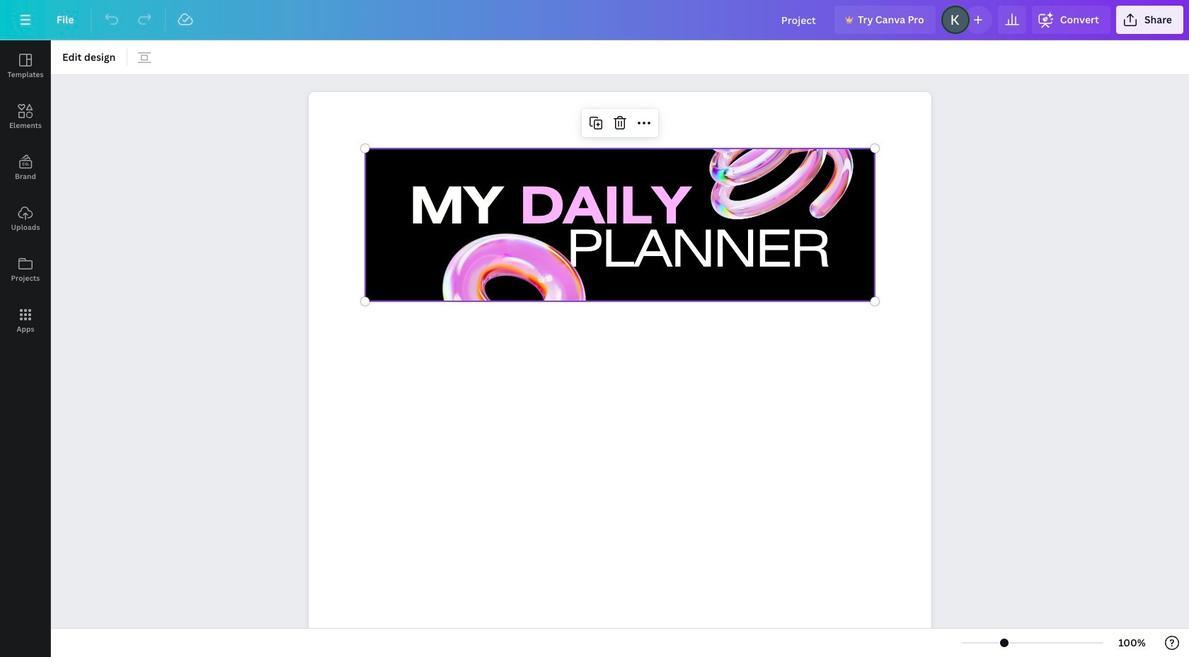 Task type: describe. For each thing, give the bounding box(es) containing it.
Zoom button
[[1110, 632, 1156, 655]]

side panel tab list
[[0, 40, 51, 346]]



Task type: locate. For each thing, give the bounding box(es) containing it.
main menu bar
[[0, 0, 1190, 40]]

None text field
[[309, 85, 932, 658]]

Design title text field
[[770, 6, 829, 34]]



Task type: vqa. For each thing, say whether or not it's contained in the screenshot.
THE SIDE PANEL tab list
yes



